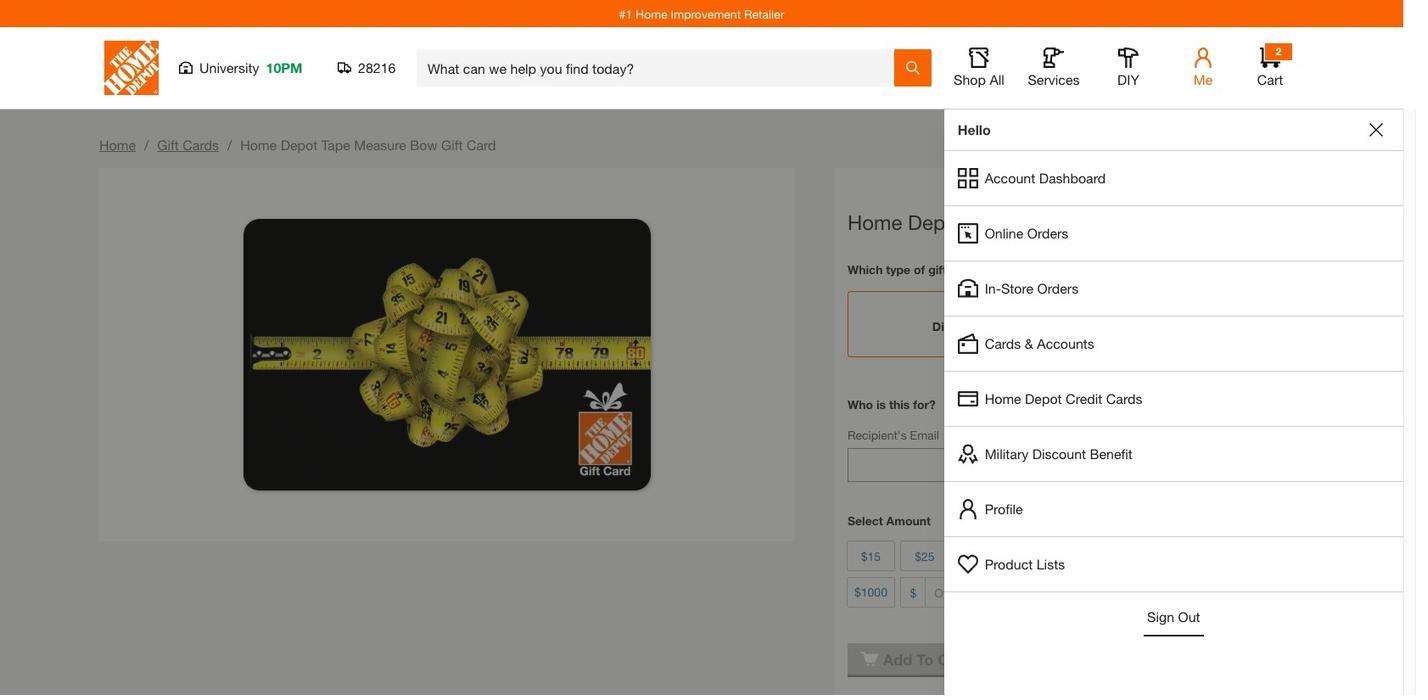 Task type: describe. For each thing, give the bounding box(es) containing it.
1 vertical spatial measure
[[1019, 211, 1097, 234]]

out
[[1179, 609, 1201, 625]]

accounts
[[1038, 335, 1095, 351]]

someone
[[974, 397, 1025, 412]]

2 / from the left
[[227, 137, 232, 153]]

default image digital image
[[244, 219, 651, 491]]

0 horizontal spatial gift
[[157, 137, 179, 153]]

#1
[[619, 6, 633, 21]]

someone else
[[974, 397, 1051, 412]]

question?
[[1295, 415, 1364, 431]]

0 horizontal spatial bow
[[410, 137, 438, 153]]

account dashboard link
[[945, 151, 1404, 205]]

card
[[951, 262, 976, 277]]

sign
[[1148, 609, 1175, 625]]

gift
[[929, 262, 947, 277]]

$100 button
[[1010, 542, 1057, 570]]

have a question?
[[1245, 415, 1364, 431]]

you
[[997, 262, 1018, 277]]

home depot credit cards link
[[945, 372, 1404, 426]]

menu containing account dashboard
[[945, 151, 1404, 593]]

orders inside "link"
[[1028, 225, 1069, 241]]

28216
[[358, 59, 396, 76]]

services button
[[1027, 48, 1082, 88]]

gift cards link
[[157, 137, 219, 153]]

home depot tape measure bow gift card
[[848, 211, 1232, 234]]

select amount
[[848, 514, 931, 528]]

military discount benefit
[[985, 446, 1133, 462]]

cards for /
[[183, 137, 219, 153]]

cards & accounts link
[[945, 317, 1404, 371]]

home right gift cards link
[[240, 137, 277, 153]]

diy button
[[1102, 48, 1156, 88]]

$50 button
[[956, 542, 1003, 570]]

$50
[[969, 549, 989, 563]]

1 horizontal spatial card
[[1188, 211, 1232, 234]]

in-store orders
[[985, 280, 1079, 296]]

$1000 button
[[848, 578, 895, 607]]

add to cart
[[884, 650, 970, 669]]

shop all button
[[953, 48, 1007, 88]]

me
[[1194, 71, 1213, 87]]

1 horizontal spatial tape
[[970, 211, 1013, 234]]

1 horizontal spatial bow
[[1103, 211, 1144, 234]]

0 vertical spatial cart
[[1258, 71, 1284, 87]]

military
[[985, 446, 1029, 462]]

which
[[848, 262, 883, 277]]

1 vertical spatial orders
[[1038, 280, 1079, 296]]

all
[[990, 71, 1005, 87]]

improvement
[[671, 6, 741, 21]]

What can we help you find today? search field
[[428, 50, 894, 86]]

home right #1
[[636, 6, 668, 21]]

recipient's
[[848, 428, 907, 442]]

lists
[[1037, 556, 1066, 572]]

want
[[1021, 262, 1049, 277]]

drawer close image
[[1370, 123, 1384, 137]]

who
[[848, 397, 874, 412]]

dashboard
[[1040, 170, 1106, 186]]

$25
[[915, 549, 935, 563]]

product lists link
[[945, 537, 1404, 592]]

cart 2
[[1258, 45, 1284, 87]]

who is this for?
[[848, 397, 936, 412]]

military discount benefit link
[[945, 427, 1404, 481]]

2
[[1277, 45, 1282, 58]]

online orders
[[985, 225, 1069, 241]]

cards & accounts
[[985, 335, 1095, 351]]

$15
[[862, 549, 881, 563]]

shop all
[[954, 71, 1005, 87]]

hello
[[958, 121, 991, 138]]

account dashboard
[[985, 170, 1106, 186]]

online
[[985, 225, 1024, 241]]

of
[[914, 262, 926, 277]]

to
[[1052, 262, 1063, 277]]

product lists
[[985, 556, 1066, 572]]

in-
[[985, 280, 1002, 296]]

recipient's email
[[848, 428, 940, 442]]

$
[[910, 586, 917, 600]]



Task type: vqa. For each thing, say whether or not it's contained in the screenshot.
2 button
no



Task type: locate. For each thing, give the bounding box(es) containing it.
2 horizontal spatial gift
[[1150, 211, 1182, 234]]

depot left credit at the right of page
[[1026, 391, 1063, 407]]

1 vertical spatial cart
[[938, 650, 970, 669]]

0 vertical spatial cards
[[183, 137, 219, 153]]

2 vertical spatial cards
[[1107, 391, 1143, 407]]

this
[[890, 397, 910, 412]]

cards down 'university'
[[183, 137, 219, 153]]

Other number field
[[935, 586, 990, 600]]

type
[[887, 262, 911, 277]]

1 horizontal spatial measure
[[1019, 211, 1097, 234]]

home for home / gift cards / home depot tape measure bow gift card
[[99, 137, 136, 153]]

to
[[917, 650, 934, 669]]

cart inside add to cart button
[[938, 650, 970, 669]]

Recipient's Email email field
[[848, 448, 1273, 482]]

feedback link image
[[1394, 287, 1417, 379]]

0 horizontal spatial tape
[[321, 137, 350, 153]]

product
[[985, 556, 1033, 572]]

$25 button
[[902, 542, 949, 570]]

cards
[[183, 137, 219, 153], [985, 335, 1022, 351], [1107, 391, 1143, 407]]

measure down account dashboard
[[1019, 211, 1097, 234]]

1 vertical spatial cards
[[985, 335, 1022, 351]]

0 vertical spatial orders
[[1028, 225, 1069, 241]]

university
[[200, 59, 259, 76]]

$1000
[[855, 585, 888, 599]]

home for home depot credit cards
[[985, 391, 1022, 407]]

1 / from the left
[[144, 137, 149, 153]]

retailer
[[744, 6, 785, 21]]

1 horizontal spatial depot
[[908, 211, 964, 234]]

add to cart button
[[848, 644, 983, 675]]

store
[[1002, 280, 1034, 296]]

bow
[[410, 137, 438, 153], [1103, 211, 1144, 234]]

gift
[[157, 137, 179, 153], [441, 137, 463, 153], [1150, 211, 1182, 234]]

cart right to
[[938, 650, 970, 669]]

the home depot logo image
[[104, 41, 159, 95]]

sign out button
[[1144, 599, 1204, 637]]

0 horizontal spatial cart
[[938, 650, 970, 669]]

0 horizontal spatial /
[[144, 137, 149, 153]]

28216 button
[[338, 59, 396, 76]]

cards right credit at the right of page
[[1107, 391, 1143, 407]]

depot
[[281, 137, 318, 153], [908, 211, 964, 234], [1026, 391, 1063, 407]]

home left gift cards link
[[99, 137, 136, 153]]

$ button
[[902, 578, 994, 607]]

depot down 10pm
[[281, 137, 318, 153]]

digital
[[933, 319, 969, 334]]

1 horizontal spatial cart
[[1258, 71, 1284, 87]]

0 horizontal spatial card
[[467, 137, 496, 153]]

tape up the do
[[970, 211, 1013, 234]]

digital link
[[848, 291, 1054, 357]]

0 vertical spatial depot
[[281, 137, 318, 153]]

depot for home depot tape measure bow gift card
[[908, 211, 964, 234]]

cart
[[1258, 71, 1284, 87], [938, 650, 970, 669]]

menu
[[945, 151, 1404, 593]]

diy
[[1118, 71, 1140, 87]]

else
[[1028, 397, 1051, 412]]

sign out
[[1148, 609, 1201, 625]]

select
[[848, 514, 884, 528]]

measure
[[354, 137, 407, 153], [1019, 211, 1097, 234]]

send?
[[1067, 262, 1101, 277]]

is
[[877, 397, 886, 412]]

1 vertical spatial tape
[[970, 211, 1013, 234]]

email
[[911, 428, 940, 442]]

do
[[979, 262, 994, 277]]

which type of gift card do you want to send?
[[848, 262, 1101, 277]]

home left else
[[985, 391, 1022, 407]]

in-store orders link
[[945, 261, 1404, 316]]

add to cart icon image
[[861, 652, 880, 667]]

myself
[[1085, 397, 1119, 412]]

1 horizontal spatial cards
[[985, 335, 1022, 351]]

discount
[[1033, 446, 1087, 462]]

home
[[636, 6, 668, 21], [99, 137, 136, 153], [240, 137, 277, 153], [848, 211, 903, 234], [985, 391, 1022, 407]]

university 10pm
[[200, 59, 303, 76]]

0 horizontal spatial cards
[[183, 137, 219, 153]]

1 vertical spatial depot
[[908, 211, 964, 234]]

1 horizontal spatial /
[[227, 137, 232, 153]]

1 horizontal spatial gift
[[441, 137, 463, 153]]

&
[[1025, 335, 1034, 351]]

home / gift cards / home depot tape measure bow gift card
[[99, 137, 496, 153]]

home inside menu
[[985, 391, 1022, 407]]

0 horizontal spatial measure
[[354, 137, 407, 153]]

2 vertical spatial depot
[[1026, 391, 1063, 407]]

for?
[[914, 397, 936, 412]]

home link
[[99, 137, 136, 153]]

depot inside menu
[[1026, 391, 1063, 407]]

0 vertical spatial card
[[467, 137, 496, 153]]

amount
[[887, 514, 931, 528]]

1 vertical spatial card
[[1188, 211, 1232, 234]]

benefit
[[1090, 446, 1133, 462]]

have
[[1245, 415, 1279, 431]]

credit
[[1066, 391, 1103, 407]]

shop
[[954, 71, 986, 87]]

home up which
[[848, 211, 903, 234]]

/ right gift cards link
[[227, 137, 232, 153]]

depot up 'gift'
[[908, 211, 964, 234]]

2 horizontal spatial cards
[[1107, 391, 1143, 407]]

orders down to
[[1038, 280, 1079, 296]]

home depot credit cards
[[985, 391, 1143, 407]]

/
[[144, 137, 149, 153], [227, 137, 232, 153]]

10pm
[[266, 59, 303, 76]]

orders up to
[[1028, 225, 1069, 241]]

add
[[884, 650, 913, 669]]

profile link
[[945, 482, 1404, 537]]

home for home depot tape measure bow gift card
[[848, 211, 903, 234]]

services
[[1028, 71, 1080, 87]]

measure down 28216
[[354, 137, 407, 153]]

cart down 2 on the top right
[[1258, 71, 1284, 87]]

tape down 28216 button in the left of the page
[[321, 137, 350, 153]]

cards for depot
[[1107, 391, 1143, 407]]

0 vertical spatial measure
[[354, 137, 407, 153]]

$100
[[1020, 549, 1046, 563]]

online orders link
[[945, 206, 1404, 261]]

profile
[[985, 501, 1024, 517]]

1 vertical spatial bow
[[1103, 211, 1144, 234]]

/ right home "link"
[[144, 137, 149, 153]]

0 vertical spatial bow
[[410, 137, 438, 153]]

depot for home depot credit cards
[[1026, 391, 1063, 407]]

a
[[1283, 415, 1291, 431]]

2 horizontal spatial depot
[[1026, 391, 1063, 407]]

#1 home improvement retailer
[[619, 6, 785, 21]]

account
[[985, 170, 1036, 186]]

me button
[[1177, 48, 1231, 88]]

0 vertical spatial tape
[[321, 137, 350, 153]]

0 horizontal spatial depot
[[281, 137, 318, 153]]

cards left &
[[985, 335, 1022, 351]]

$15 button
[[848, 542, 895, 570]]



